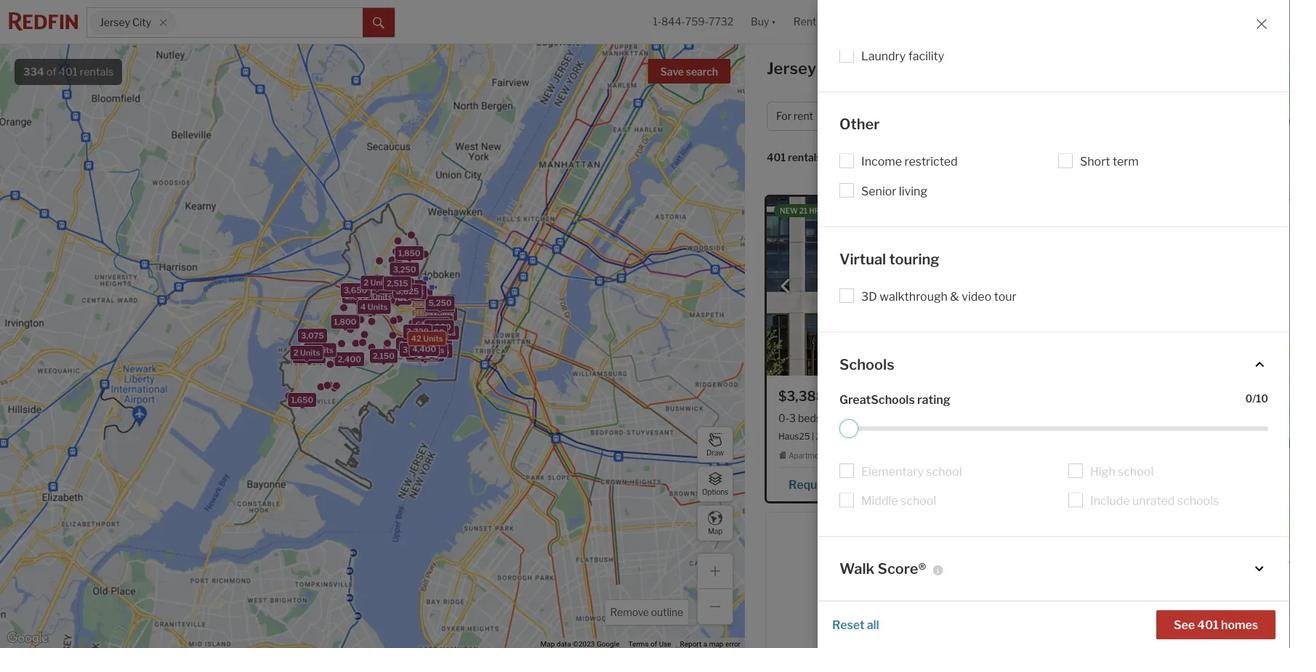 Task type: vqa. For each thing, say whether or not it's contained in the screenshot.
beds
yes



Task type: describe. For each thing, give the bounding box(es) containing it.
elementary school
[[861, 465, 962, 479]]

restricted
[[905, 155, 958, 169]]

map
[[708, 527, 723, 536]]

walkthrough
[[880, 290, 948, 304]]

walk
[[840, 560, 875, 578]]

401 inside button
[[1197, 618, 1219, 632]]

4,400
[[412, 345, 436, 354]]

jersey up for rent
[[767, 59, 816, 78]]

high school
[[1090, 465, 1154, 479]]

jersey right st,
[[1078, 431, 1105, 441]]

3,400
[[400, 339, 423, 349]]

map region
[[0, 0, 873, 648]]

jersey right dr,
[[885, 431, 911, 441]]

3,000
[[387, 281, 411, 290]]

2,400
[[338, 355, 361, 364]]

16
[[425, 328, 434, 338]]

1 07302 from the left
[[944, 431, 972, 441]]

see 401 homes
[[1174, 618, 1258, 632]]

short term
[[1080, 155, 1139, 169]]

save search
[[661, 66, 718, 78]]

for rent
[[776, 110, 813, 122]]

income restricted
[[861, 155, 958, 169]]

photo of 65 bay st, jersey city, nj 07302 image
[[1024, 197, 1266, 376]]

next button image
[[984, 279, 998, 294]]

19
[[418, 328, 428, 337]]

1 horizontal spatial 6 units
[[408, 345, 436, 355]]

5 units
[[365, 292, 392, 302]]

0
[[1246, 393, 1253, 405]]

touring
[[889, 250, 940, 268]]

sort
[[840, 151, 861, 164]]

unrated
[[1133, 494, 1175, 509]]

1- for 844-
[[653, 16, 662, 28]]

school for elementary school
[[926, 465, 962, 479]]

reset all button
[[832, 611, 879, 640]]

rating
[[918, 393, 951, 407]]

2 07302 from the left
[[1138, 431, 1166, 441]]

virtual touring
[[840, 250, 940, 268]]

0 vertical spatial 9
[[396, 283, 402, 292]]

1 vertical spatial 9
[[296, 352, 301, 361]]

/mo
[[835, 388, 860, 404]]

elementary
[[861, 465, 924, 479]]

1 vertical spatial 6
[[408, 345, 414, 355]]

new 21 hrs ago
[[780, 206, 842, 215]]

2 up 5
[[364, 278, 369, 287]]

google image
[[4, 630, 52, 648]]

2 up '1,650'
[[293, 348, 298, 358]]

price
[[857, 110, 881, 122]]

0 horizontal spatial 6
[[366, 291, 372, 300]]

options
[[702, 488, 728, 497]]

sort :
[[840, 151, 863, 164]]

3d walkthrough & video tour
[[861, 290, 1017, 304]]

1,925
[[387, 293, 408, 303]]

3329
[[958, 477, 989, 492]]

3,075
[[301, 331, 324, 341]]

16 units
[[425, 328, 456, 338]]

$3,388+ /mo
[[779, 388, 860, 404]]

outline
[[651, 607, 683, 619]]

see
[[1174, 618, 1195, 632]]

3,720
[[406, 327, 429, 337]]

33 units
[[417, 346, 449, 356]]

2 a from the left
[[1094, 477, 1100, 492]]

2 request a tour button from the left
[[1035, 472, 1141, 494]]

save search button
[[648, 59, 731, 84]]

0 vertical spatial 401
[[59, 65, 78, 78]]

map button
[[697, 505, 734, 542]]

jersey left remove jersey city image
[[100, 16, 130, 29]]

dr,
[[872, 431, 883, 441]]

2 request a tour from the left
[[1045, 477, 1125, 492]]

401 rentals
[[767, 151, 822, 164]]

2 request from the left
[[1045, 477, 1091, 492]]

1 vertical spatial 9 units
[[296, 352, 323, 361]]

include
[[1090, 494, 1130, 509]]

10
[[413, 323, 422, 332]]

haus25
[[779, 431, 810, 441]]

2,500
[[345, 292, 369, 301]]

844-
[[662, 16, 685, 28]]

(201)
[[900, 477, 929, 492]]

remove outline button
[[605, 600, 688, 625]]

walk score® link
[[840, 559, 1269, 579]]

175
[[418, 309, 433, 319]]

1-2 bath
[[829, 412, 868, 425]]

1 request a tour from the left
[[789, 477, 869, 492]]

reset all
[[832, 618, 879, 632]]

|
[[812, 431, 814, 441]]

$3,388+
[[779, 388, 833, 404]]

8
[[409, 349, 414, 358]]

homes
[[1221, 618, 1258, 632]]

jersey city apartments for rent
[[767, 59, 1012, 78]]

2 left bath on the bottom right of the page
[[838, 412, 844, 425]]

3d
[[861, 290, 877, 304]]

previous button image
[[779, 279, 793, 294]]

for
[[776, 110, 792, 122]]

3,650
[[344, 286, 367, 295]]

facility
[[908, 49, 945, 64]]

1,650
[[291, 395, 313, 405]]

rent
[[975, 59, 1012, 78]]

2,683
[[401, 288, 424, 298]]

schools
[[840, 356, 895, 374]]

walk score®
[[840, 560, 926, 578]]

2 city, from the left
[[1106, 431, 1124, 441]]

schools link
[[840, 355, 1269, 375]]

photo of 25 columbus dr, jersey city, nj 07302 image
[[767, 197, 1010, 376]]

4,470
[[400, 288, 423, 297]]

bay
[[1049, 431, 1064, 441]]

term
[[1113, 155, 1139, 169]]

3,625
[[396, 287, 419, 296]]

1-844-759-7732 link
[[653, 16, 734, 28]]

living
[[899, 184, 928, 198]]

favorite button image
[[1236, 387, 1255, 406]]

haus25 | 25 columbus dr, jersey city, nj 07302
[[779, 431, 972, 441]]



Task type: locate. For each thing, give the bounding box(es) containing it.
0 vertical spatial 6 units
[[366, 291, 393, 300]]

897-
[[931, 477, 958, 492]]

1-
[[653, 16, 662, 28], [829, 412, 838, 425]]

middle
[[861, 494, 898, 509]]

4,700
[[428, 301, 451, 311]]

3,150
[[399, 340, 421, 349]]

1 horizontal spatial request
[[1045, 477, 1091, 492]]

senior
[[861, 184, 897, 198]]

0 horizontal spatial 9 units
[[296, 352, 323, 361]]

1 horizontal spatial 401
[[767, 151, 786, 164]]

4 units
[[361, 302, 388, 312]]

7732
[[709, 16, 734, 28]]

2
[[364, 278, 369, 287], [307, 346, 312, 355], [418, 346, 423, 355], [293, 348, 298, 358], [838, 412, 844, 425]]

1 horizontal spatial request a tour
[[1045, 477, 1125, 492]]

draw button
[[697, 427, 734, 463]]

2 horizontal spatial 401
[[1197, 618, 1219, 632]]

1- left 759-
[[653, 16, 662, 28]]

request up include
[[1045, 477, 1091, 492]]

reset
[[832, 618, 865, 632]]

07302 up high school
[[1138, 431, 1166, 441]]

hrs
[[809, 206, 825, 215]]

401 right see
[[1197, 618, 1219, 632]]

0 horizontal spatial request a tour
[[789, 477, 869, 492]]

1 horizontal spatial 1-
[[829, 412, 838, 425]]

175 units
[[418, 309, 454, 319]]

nj down rating
[[932, 431, 942, 441]]

greatschools rating
[[840, 393, 951, 407]]

school
[[926, 465, 962, 479], [1118, 465, 1154, 479], [901, 494, 937, 509]]

0 horizontal spatial request
[[789, 477, 835, 492]]

0 horizontal spatial 6 units
[[366, 291, 393, 300]]

1 nj from the left
[[932, 431, 942, 441]]

greatschools
[[840, 393, 915, 407]]

city for jersey city
[[132, 16, 151, 29]]

include unrated schools
[[1090, 494, 1219, 509]]

options button
[[697, 466, 734, 502]]

0 horizontal spatial 9
[[296, 352, 301, 361]]

0 horizontal spatial rentals
[[80, 65, 114, 78]]

25
[[816, 431, 827, 441]]

see 401 homes button
[[1157, 611, 1276, 640]]

1 horizontal spatial tour
[[994, 290, 1017, 304]]

10 units
[[413, 323, 444, 332]]

video
[[962, 290, 992, 304]]

1 horizontal spatial city,
[[1106, 431, 1124, 441]]

1 horizontal spatial request a tour button
[[1035, 472, 1141, 494]]

33
[[417, 346, 428, 356]]

request
[[789, 477, 835, 492], [1045, 477, 1091, 492]]

city for jersey city apartments for rent
[[820, 59, 851, 78]]

6 up '4 units'
[[366, 291, 372, 300]]

0 horizontal spatial request a tour button
[[779, 472, 885, 494]]

0 horizontal spatial a
[[837, 477, 844, 492]]

city, up elementary school at bottom right
[[913, 431, 930, 441]]

rentals right the of
[[80, 65, 114, 78]]

9 down 3,075
[[296, 352, 301, 361]]

401
[[59, 65, 78, 78], [767, 151, 786, 164], [1197, 618, 1219, 632]]

tour up the middle
[[846, 477, 869, 492]]

9
[[396, 283, 402, 292], [296, 352, 301, 361]]

23 units
[[417, 342, 449, 352], [409, 350, 441, 359]]

1 horizontal spatial nj
[[1126, 431, 1136, 441]]

2 vertical spatial 401
[[1197, 618, 1219, 632]]

0 vertical spatial city
[[132, 16, 151, 29]]

for rent button
[[767, 102, 841, 131]]

42 units
[[411, 334, 443, 343]]

1 request from the left
[[789, 477, 835, 492]]

2 down 3,075
[[307, 346, 312, 355]]

1 horizontal spatial 07302
[[1138, 431, 1166, 441]]

0 vertical spatial 1-
[[653, 16, 662, 28]]

23
[[417, 342, 427, 352], [409, 350, 419, 359]]

0 horizontal spatial 1-
[[653, 16, 662, 28]]

tour up include
[[1102, 477, 1125, 492]]

city left laundry
[[820, 59, 851, 78]]

request a tour down apartment
[[789, 477, 869, 492]]

None search field
[[176, 8, 363, 37]]

37 units
[[418, 318, 450, 327]]

1 vertical spatial 6 units
[[408, 345, 436, 355]]

tour right video
[[994, 290, 1017, 304]]

st,
[[1066, 431, 1077, 441]]

37
[[418, 318, 428, 327]]

0 horizontal spatial city,
[[913, 431, 930, 441]]

07302
[[944, 431, 972, 441], [1138, 431, 1166, 441]]

759-
[[685, 16, 709, 28]]

1- for 2
[[829, 412, 838, 425]]

1 vertical spatial 1-
[[829, 412, 838, 425]]

1 horizontal spatial 9 units
[[396, 283, 424, 292]]

65
[[1035, 431, 1047, 441]]

recommended button
[[863, 151, 951, 165]]

request down apartment
[[789, 477, 835, 492]]

other
[[840, 116, 880, 133]]

65 bay st, jersey city, nj 07302
[[1035, 431, 1166, 441]]

2 units
[[364, 278, 390, 287], [307, 346, 333, 355], [418, 346, 445, 355], [293, 348, 320, 358]]

1- left bath on the bottom right of the page
[[829, 412, 838, 425]]

None range field
[[840, 420, 1269, 439]]

of
[[46, 65, 56, 78]]

334
[[23, 65, 44, 78]]

61
[[416, 320, 425, 330]]

beds
[[798, 412, 821, 425]]

favorite button checkbox
[[1236, 387, 1255, 406]]

3,500
[[412, 323, 435, 332], [421, 328, 444, 337]]

0-3 beds
[[779, 412, 821, 425]]

recommended
[[866, 151, 939, 164]]

1 vertical spatial 401
[[767, 151, 786, 164]]

6 left 33 at the bottom left of the page
[[408, 345, 414, 355]]

0 /10
[[1246, 393, 1269, 405]]

6
[[366, 291, 372, 300], [408, 345, 414, 355]]

1 request a tour button from the left
[[779, 472, 885, 494]]

401 down for
[[767, 151, 786, 164]]

nj up high school
[[1126, 431, 1136, 441]]

(201) 897-3329 link
[[885, 471, 998, 496]]

request a tour up include
[[1045, 477, 1125, 492]]

0 horizontal spatial nj
[[932, 431, 942, 441]]

5
[[365, 292, 371, 302]]

all
[[867, 618, 879, 632]]

virtual
[[840, 250, 886, 268]]

2 nj from the left
[[1126, 431, 1136, 441]]

0 horizontal spatial 401
[[59, 65, 78, 78]]

2,200
[[366, 282, 390, 292]]

42
[[411, 334, 422, 343]]

0 horizontal spatial 07302
[[944, 431, 972, 441]]

0 horizontal spatial tour
[[846, 477, 869, 492]]

2 right 8
[[418, 346, 423, 355]]

nj
[[932, 431, 942, 441], [1126, 431, 1136, 441]]

rentals down for rent button
[[788, 151, 822, 164]]

request a tour button up include
[[1035, 472, 1141, 494]]

new
[[780, 206, 798, 215]]

401 right the of
[[59, 65, 78, 78]]

high
[[1090, 465, 1116, 479]]

a up include
[[1094, 477, 1100, 492]]

search
[[686, 66, 718, 78]]

1,850
[[398, 249, 421, 258]]

school for middle school
[[901, 494, 937, 509]]

0 horizontal spatial city
[[132, 16, 151, 29]]

0 vertical spatial rentals
[[80, 65, 114, 78]]

0 vertical spatial 9 units
[[396, 283, 424, 292]]

submit search image
[[373, 17, 385, 29]]

1-844-759-7732
[[653, 16, 734, 28]]

a down columbus
[[837, 477, 844, 492]]

2 horizontal spatial tour
[[1102, 477, 1125, 492]]

school for high school
[[1118, 465, 1154, 479]]

rentals
[[80, 65, 114, 78], [788, 151, 822, 164]]

9 up 1,925
[[396, 283, 402, 292]]

photo of 70 greene st, jersey city, nj 07302 image
[[1024, 513, 1266, 648]]

4,300
[[427, 322, 451, 332]]

1 horizontal spatial 9
[[396, 283, 402, 292]]

0 vertical spatial 6
[[366, 291, 372, 300]]

remove jersey city image
[[159, 18, 168, 27]]

laundry facility
[[861, 49, 945, 64]]

5,250
[[429, 298, 452, 308]]

2,515
[[387, 279, 408, 288]]

07302 down rating
[[944, 431, 972, 441]]

1 vertical spatial rentals
[[788, 151, 822, 164]]

1 horizontal spatial 6
[[408, 345, 414, 355]]

city left remove jersey city image
[[132, 16, 151, 29]]

city, up high school
[[1106, 431, 1124, 441]]

request a tour button down apartment
[[779, 472, 885, 494]]

1 horizontal spatial a
[[1094, 477, 1100, 492]]

1 a from the left
[[837, 477, 844, 492]]

1 horizontal spatial rentals
[[788, 151, 822, 164]]

1 vertical spatial city
[[820, 59, 851, 78]]

1 horizontal spatial city
[[820, 59, 851, 78]]

1 city, from the left
[[913, 431, 930, 441]]

city,
[[913, 431, 930, 441], [1106, 431, 1124, 441]]

remove outline
[[610, 607, 683, 619]]



